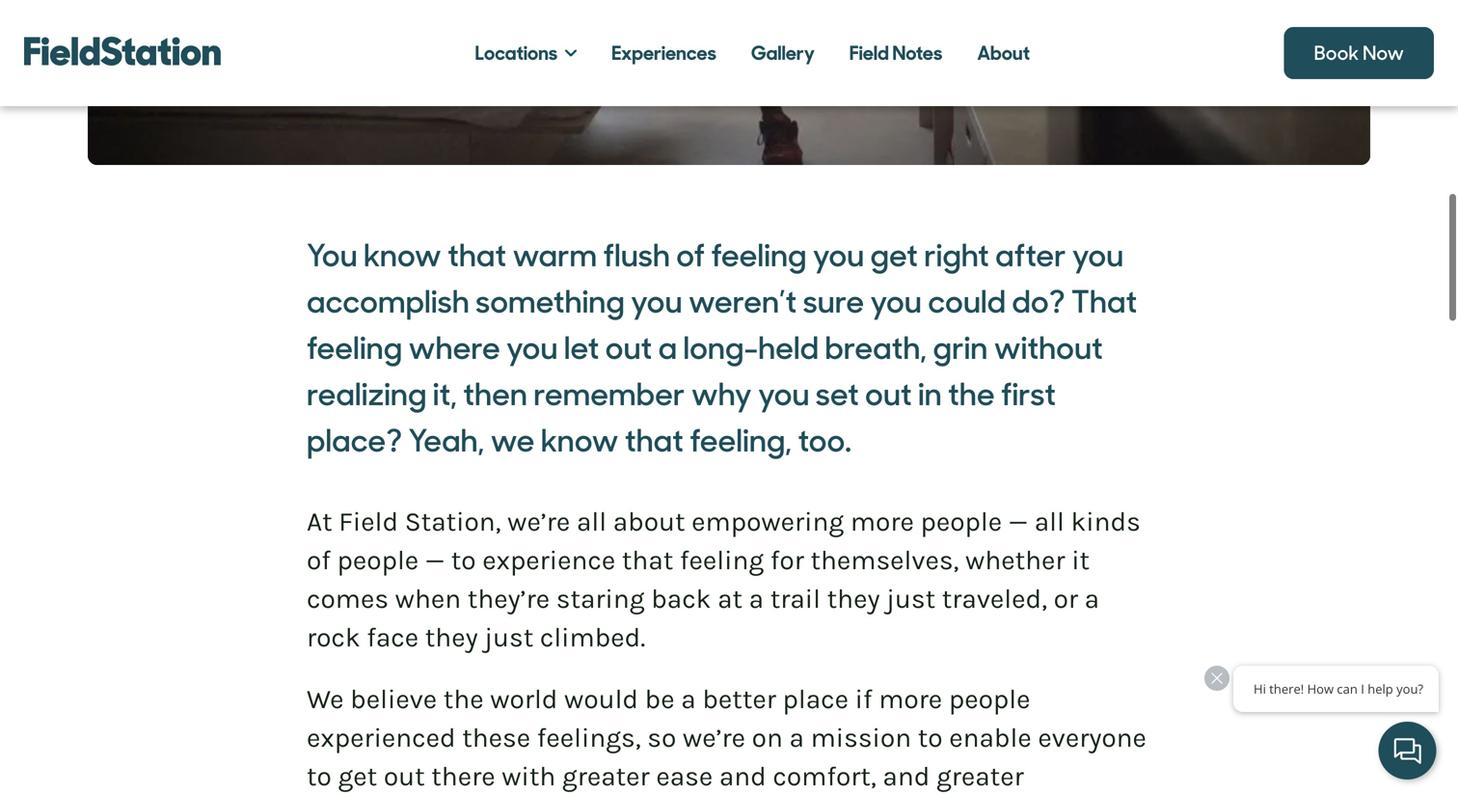 Task type: describe. For each thing, give the bounding box(es) containing it.
a right be
[[681, 682, 696, 713]]

1 vertical spatial just
[[485, 620, 534, 651]]

experiences
[[612, 41, 717, 66]]

grin
[[934, 326, 988, 367]]

place?
[[307, 418, 403, 459]]

trail
[[771, 581, 821, 613]]

0 vertical spatial that
[[448, 233, 507, 274]]

climbed.
[[540, 620, 646, 651]]

experience
[[483, 543, 616, 574]]

ease
[[656, 759, 713, 790]]

gallery
[[752, 41, 815, 66]]

1 vertical spatial feeling
[[307, 326, 403, 367]]

1 horizontal spatial know
[[541, 418, 619, 459]]

locations link
[[458, 24, 595, 82]]

0 vertical spatial just
[[887, 581, 936, 613]]

feeling,
[[690, 418, 792, 459]]

we
[[307, 682, 344, 713]]

at
[[718, 581, 743, 613]]

set
[[816, 372, 859, 413]]

of inside you know that warm flush of feeling you get right after you accomplish something you weren't sure you could do? that feeling where you let out a long-held breath, grin without realizing it, then remember why you set out in the first place? yeah, we know that feeling, too.
[[677, 233, 705, 274]]

field inside the at field station, we're all about empowering more people — all kinds of people — to experience that feeling for themselves, whether it comes when they're staring back at a trail they just traveled, or a rock face they just climbed.
[[339, 504, 399, 536]]

realizing
[[307, 372, 427, 413]]

about
[[613, 504, 686, 536]]

a inside you know that warm flush of feeling you get right after you accomplish something you weren't sure you could do? that feeling where you let out a long-held breath, grin without realizing it, then remember why you set out in the first place? yeah, we know that feeling, too.
[[659, 326, 677, 367]]

experiences link
[[595, 24, 734, 82]]

at
[[307, 504, 333, 536]]

you know that warm flush of feeling you get right after you accomplish something you weren't sure you could do? that feeling where you let out a long-held breath, grin without realizing it, then remember why you set out in the first place? yeah, we know that feeling, too.
[[307, 233, 1138, 459]]

feeling inside the at field station, we're all about empowering more people — all kinds of people — to experience that feeling for themselves, whether it comes when they're staring back at a trail they just traveled, or a rock face they just climbed.
[[680, 543, 764, 574]]

now
[[1364, 41, 1405, 66]]

these
[[462, 720, 531, 752]]

enable
[[950, 720, 1032, 752]]

be
[[645, 682, 675, 713]]

0 horizontal spatial know
[[364, 233, 442, 274]]

of inside the at field station, we're all about empowering more people — all kinds of people — to experience that feeling for themselves, whether it comes when they're staring back at a trail they just traveled, or a rock face they just climbed.
[[307, 543, 331, 574]]

1 horizontal spatial they
[[828, 581, 880, 613]]

book now
[[1315, 41, 1405, 66]]

we believe the world would be a better place if more people experienced these feelings, so we're on a mission to enable everyone to get out there with greater ease and comfort, and great
[[307, 682, 1147, 794]]

0 vertical spatial field
[[850, 41, 889, 66]]

mission
[[811, 720, 912, 752]]

the inside we believe the world would be a better place if more people experienced these feelings, so we're on a mission to enable everyone to get out there with greater ease and comfort, and great
[[444, 682, 484, 713]]

where
[[409, 326, 501, 367]]

back
[[652, 581, 712, 613]]

book
[[1315, 41, 1360, 66]]

0 horizontal spatial to
[[307, 759, 332, 790]]

you up sure
[[813, 233, 865, 274]]

empowering
[[692, 504, 844, 536]]

1 vertical spatial people
[[337, 543, 419, 574]]

remember
[[534, 372, 685, 413]]

you down held
[[758, 372, 810, 413]]

out for a
[[384, 759, 425, 790]]

that inside the at field station, we're all about empowering more people — all kinds of people — to experience that feeling for themselves, whether it comes when they're staring back at a trail they just traveled, or a rock face they just climbed.
[[622, 543, 674, 574]]

they're staring
[[468, 581, 645, 613]]

you down flush
[[631, 279, 683, 320]]

experienced
[[307, 720, 456, 752]]

we're inside we believe the world would be a better place if more people experienced these feelings, so we're on a mission to enable everyone to get out there with greater ease and comfort, and great
[[683, 720, 746, 752]]

2 horizontal spatial out
[[866, 372, 912, 413]]

why
[[692, 372, 752, 413]]

it,
[[433, 372, 457, 413]]

or
[[1054, 581, 1079, 613]]

2 horizontal spatial to
[[918, 720, 943, 752]]

that
[[1072, 279, 1138, 320]]

a right at
[[749, 581, 764, 613]]

so
[[648, 720, 677, 752]]

to inside the at field station, we're all about empowering more people — all kinds of people — to experience that feeling for themselves, whether it comes when they're staring back at a trail they just traveled, or a rock face they just climbed.
[[451, 543, 476, 574]]

with
[[502, 759, 556, 790]]

locations
[[475, 41, 558, 66]]

book now link
[[1285, 27, 1435, 79]]

all
[[577, 504, 607, 536]]

you up that
[[1073, 233, 1124, 274]]

after
[[996, 233, 1067, 274]]

about
[[978, 41, 1031, 66]]

field notes link
[[833, 24, 960, 82]]

in
[[919, 372, 942, 413]]

field notes
[[850, 41, 943, 66]]

you
[[307, 233, 358, 274]]

long-
[[684, 326, 758, 367]]

2 and from the left
[[883, 759, 930, 790]]



Task type: locate. For each thing, give the bounding box(es) containing it.
there
[[432, 759, 496, 790]]

2 vertical spatial people
[[949, 682, 1031, 713]]

a right on
[[790, 720, 805, 752]]

accomplish
[[307, 279, 470, 320]]

0 horizontal spatial out
[[384, 759, 425, 790]]

0 horizontal spatial field
[[339, 504, 399, 536]]

traveled,
[[942, 581, 1048, 613]]

1 vertical spatial they
[[425, 620, 478, 651]]

of
[[677, 233, 705, 274], [307, 543, 331, 574]]

get inside we believe the world would be a better place if more people experienced these feelings, so we're on a mission to enable everyone to get out there with greater ease and comfort, and great
[[338, 759, 377, 790]]

1 horizontal spatial just
[[887, 581, 936, 613]]

a left long-
[[659, 326, 677, 367]]

1 vertical spatial field
[[339, 504, 399, 536]]

to down experienced at the left of page
[[307, 759, 332, 790]]

1 horizontal spatial get
[[871, 233, 918, 274]]

that
[[448, 233, 507, 274], [625, 418, 684, 459], [622, 543, 674, 574]]

it
[[1072, 543, 1090, 574]]

they down when
[[425, 620, 478, 651]]

the inside you know that warm flush of feeling you get right after you accomplish something you weren't sure you could do? that feeling where you let out a long-held breath, grin without realizing it, then remember why you set out in the first place? yeah, we know that feeling, too.
[[949, 372, 995, 413]]

feeling up at
[[680, 543, 764, 574]]

2 vertical spatial out
[[384, 759, 425, 790]]

held
[[758, 326, 819, 367]]

0 horizontal spatial they
[[425, 620, 478, 651]]

1 vertical spatial the
[[444, 682, 484, 713]]

station,
[[405, 504, 501, 536]]

the right "in"
[[949, 372, 995, 413]]

out
[[606, 326, 653, 367], [866, 372, 912, 413], [384, 759, 425, 790]]

1 horizontal spatial and
[[883, 759, 930, 790]]

get left right
[[871, 233, 918, 274]]

—
[[425, 543, 445, 574]]

better
[[703, 682, 777, 713]]

1 horizontal spatial out
[[606, 326, 653, 367]]

to right the —
[[451, 543, 476, 574]]

and down mission
[[883, 759, 930, 790]]

we're
[[508, 504, 571, 536], [683, 720, 746, 752]]

get
[[871, 233, 918, 274], [338, 759, 377, 790]]

0 vertical spatial the
[[949, 372, 995, 413]]

0 vertical spatial out
[[606, 326, 653, 367]]

1 horizontal spatial the
[[949, 372, 995, 413]]

they
[[828, 581, 880, 613], [425, 620, 478, 651]]

that left 'warm'
[[448, 233, 507, 274]]

0 vertical spatial get
[[871, 233, 918, 274]]

when
[[395, 581, 461, 613]]

let
[[564, 326, 600, 367]]

would
[[565, 682, 639, 713]]

1 and from the left
[[720, 759, 767, 790]]

more inside we believe the world would be a better place if more people experienced these feelings, so we're on a mission to enable everyone to get out there with greater ease and comfort, and great
[[879, 682, 943, 713]]

a
[[659, 326, 677, 367], [749, 581, 764, 613], [1085, 581, 1100, 613], [681, 682, 696, 713], [790, 720, 805, 752]]

2 vertical spatial to
[[307, 759, 332, 790]]

could
[[928, 279, 1006, 320]]

and down on
[[720, 759, 767, 790]]

1 vertical spatial know
[[541, 418, 619, 459]]

weren't
[[689, 279, 797, 320]]

without
[[995, 326, 1104, 367]]

do?
[[1013, 279, 1066, 320]]

0 horizontal spatial just
[[485, 620, 534, 651]]

place
[[783, 682, 849, 713]]

more
[[851, 504, 915, 536], [879, 682, 943, 713]]

2 vertical spatial feeling
[[680, 543, 764, 574]]

if
[[856, 682, 873, 713]]

comes
[[307, 581, 389, 613]]

people up "comes"
[[337, 543, 419, 574]]

0 vertical spatial feeling
[[711, 233, 807, 274]]

more right if
[[879, 682, 943, 713]]

gallery link
[[734, 24, 833, 82]]

rock face
[[307, 620, 419, 651]]

1 horizontal spatial of
[[677, 233, 705, 274]]

0 horizontal spatial of
[[307, 543, 331, 574]]

know
[[364, 233, 442, 274], [541, 418, 619, 459]]

0 vertical spatial more
[[851, 504, 915, 536]]

kinds
[[1071, 504, 1141, 536]]

0 vertical spatial we're
[[508, 504, 571, 536]]

feeling
[[711, 233, 807, 274], [307, 326, 403, 367], [680, 543, 764, 574]]

whether
[[966, 543, 1066, 574]]

out for feeling
[[606, 326, 653, 367]]

get down experienced at the left of page
[[338, 759, 377, 790]]

out left "in"
[[866, 372, 912, 413]]

we're up the experience on the bottom left of the page
[[508, 504, 571, 536]]

know up accomplish at the top left
[[364, 233, 442, 274]]

to left enable
[[918, 720, 943, 752]]

1 vertical spatial out
[[866, 372, 912, 413]]

more up for themselves, at the bottom right of the page
[[851, 504, 915, 536]]

greater
[[562, 759, 650, 790]]

a right the or on the bottom right
[[1085, 581, 1100, 613]]

the up the these
[[444, 682, 484, 713]]

get inside you know that warm flush of feeling you get right after you accomplish something you weren't sure you could do? that feeling where you let out a long-held breath, grin without realizing it, then remember why you set out in the first place? yeah, we know that feeling, too.
[[871, 233, 918, 274]]

1 horizontal spatial field
[[850, 41, 889, 66]]

a couple looking sitting on a bed looking at a map image
[[88, 0, 1371, 163]]

notes
[[893, 41, 943, 66]]

field
[[850, 41, 889, 66], [339, 504, 399, 536]]

— all
[[1009, 504, 1065, 536]]

everyone
[[1039, 720, 1147, 752]]

at field station, we're all about empowering more people — all kinds of people — to experience that feeling for themselves, whether it comes when they're staring back at a trail they just traveled, or a rock face they just climbed.
[[307, 504, 1141, 651]]

that down about
[[622, 543, 674, 574]]

0 vertical spatial they
[[828, 581, 880, 613]]

feeling up weren't
[[711, 233, 807, 274]]

2 vertical spatial that
[[622, 543, 674, 574]]

feeling up realizing
[[307, 326, 403, 367]]

people up whether
[[921, 504, 1003, 536]]

1 vertical spatial more
[[879, 682, 943, 713]]

1 vertical spatial we're
[[683, 720, 746, 752]]

0 horizontal spatial we're
[[508, 504, 571, 536]]

people inside we believe the world would be a better place if more people experienced these feelings, so we're on a mission to enable everyone to get out there with greater ease and comfort, and great
[[949, 682, 1031, 713]]

0 vertical spatial to
[[451, 543, 476, 574]]

field station logo image
[[24, 27, 221, 75]]

then
[[463, 372, 528, 413]]

field right at
[[339, 504, 399, 536]]

1 vertical spatial that
[[625, 418, 684, 459]]

more inside the at field station, we're all about empowering more people — all kinds of people — to experience that feeling for themselves, whether it comes when they're staring back at a trail they just traveled, or a rock face they just climbed.
[[851, 504, 915, 536]]

out down experienced at the left of page
[[384, 759, 425, 790]]

people up enable
[[949, 682, 1031, 713]]

we're down better
[[683, 720, 746, 752]]

flush
[[604, 233, 671, 274]]

0 vertical spatial of
[[677, 233, 705, 274]]

field left notes
[[850, 41, 889, 66]]

they down for themselves, at the bottom right of the page
[[828, 581, 880, 613]]

comfort,
[[773, 759, 877, 790]]

out right let
[[606, 326, 653, 367]]

you left let
[[507, 326, 558, 367]]

warm
[[513, 233, 597, 274]]

of down at
[[307, 543, 331, 574]]

believe
[[350, 682, 437, 713]]

yeah,
[[409, 418, 485, 459]]

breath,
[[825, 326, 927, 367]]

on
[[752, 720, 783, 752]]

0 horizontal spatial the
[[444, 682, 484, 713]]

know down remember
[[541, 418, 619, 459]]

we
[[491, 418, 535, 459]]

just down for themselves, at the bottom right of the page
[[887, 581, 936, 613]]

that down remember
[[625, 418, 684, 459]]

just down they're staring
[[485, 620, 534, 651]]

world
[[490, 682, 558, 713]]

and
[[720, 759, 767, 790], [883, 759, 930, 790]]

1 vertical spatial to
[[918, 720, 943, 752]]

people
[[921, 504, 1003, 536], [337, 543, 419, 574], [949, 682, 1031, 713]]

too.
[[798, 418, 852, 459]]

for themselves,
[[771, 543, 960, 574]]

of right flush
[[677, 233, 705, 274]]

1 horizontal spatial we're
[[683, 720, 746, 752]]

0 vertical spatial know
[[364, 233, 442, 274]]

1 vertical spatial get
[[338, 759, 377, 790]]

1 vertical spatial of
[[307, 543, 331, 574]]

0 horizontal spatial and
[[720, 759, 767, 790]]

about link
[[960, 24, 1048, 82]]

0 horizontal spatial get
[[338, 759, 377, 790]]

you up breath,
[[871, 279, 922, 320]]

sure
[[803, 279, 865, 320]]

first
[[1002, 372, 1057, 413]]

1 horizontal spatial to
[[451, 543, 476, 574]]

right
[[925, 233, 990, 274]]

feelings,
[[537, 720, 641, 752]]

we're inside the at field station, we're all about empowering more people — all kinds of people — to experience that feeling for themselves, whether it comes when they're staring back at a trail they just traveled, or a rock face they just climbed.
[[508, 504, 571, 536]]

0 vertical spatial people
[[921, 504, 1003, 536]]

out inside we believe the world would be a better place if more people experienced these feelings, so we're on a mission to enable everyone to get out there with greater ease and comfort, and great
[[384, 759, 425, 790]]

you
[[813, 233, 865, 274], [1073, 233, 1124, 274], [631, 279, 683, 320], [871, 279, 922, 320], [507, 326, 558, 367], [758, 372, 810, 413]]

something
[[476, 279, 625, 320]]



Task type: vqa. For each thing, say whether or not it's contained in the screenshot.
climbed. at the bottom left
yes



